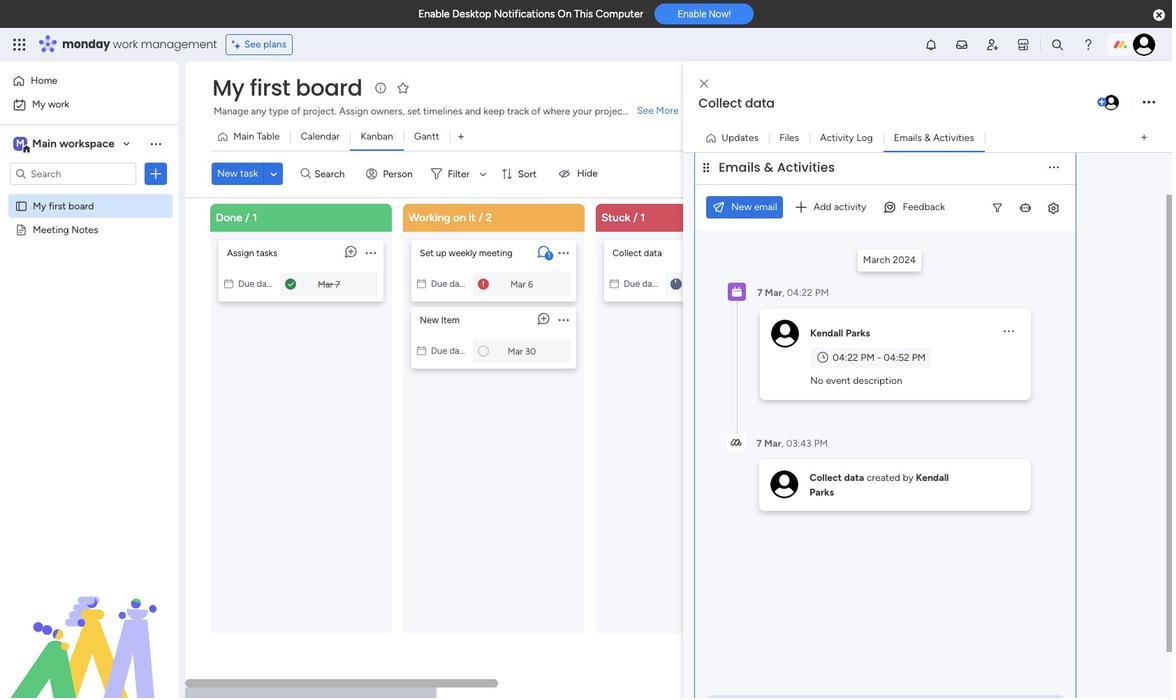 Task type: describe. For each thing, give the bounding box(es) containing it.
new for new task
[[217, 168, 238, 180]]

weekly
[[449, 248, 477, 258]]

activity log button
[[810, 127, 884, 149]]

set
[[420, 248, 434, 258]]

options image for new item
[[559, 307, 569, 333]]

type
[[269, 106, 289, 117]]

on
[[454, 211, 466, 224]]

my inside option
[[32, 99, 46, 110]]

1 for stuck / 1
[[641, 211, 646, 224]]

workspace image
[[13, 136, 27, 152]]

my work
[[32, 99, 69, 110]]

due down stuck / 1
[[624, 279, 640, 289]]

v2 done deadline image
[[285, 277, 296, 291]]

on
[[558, 8, 572, 20]]

calendar button
[[290, 126, 350, 148]]

/ for stuck
[[634, 211, 638, 224]]

person
[[383, 168, 413, 180]]

updates
[[722, 132, 759, 144]]

workspace options image
[[149, 137, 163, 151]]

set up weekly meeting
[[420, 248, 513, 258]]

person button
[[361, 163, 421, 185]]

done
[[216, 211, 243, 224]]

table
[[257, 131, 280, 143]]

project
[[595, 106, 627, 117]]

monday
[[62, 36, 110, 52]]

work for monday
[[113, 36, 138, 52]]

0 horizontal spatial assign
[[227, 248, 254, 258]]

1 vertical spatial 04:22
[[833, 352, 859, 364]]

working
[[409, 211, 451, 224]]

2 vertical spatial data
[[845, 473, 865, 484]]

emails & activities for emails & activities field
[[719, 159, 836, 176]]

mar for mar 30
[[508, 346, 523, 356]]

mar 7
[[318, 279, 340, 289]]

emails for emails & activities field
[[719, 159, 761, 176]]

04:52
[[884, 352, 910, 364]]

search everything image
[[1051, 38, 1065, 52]]

Emails & Activities field
[[716, 159, 839, 177]]

add view image for gantt
[[458, 132, 464, 142]]

& for emails & activities button
[[925, 132, 931, 144]]

0 horizontal spatial collect data
[[613, 248, 662, 258]]

lottie animation image
[[0, 558, 178, 699]]

activities for emails & activities field
[[778, 159, 836, 176]]

kendall parks image
[[1103, 94, 1121, 112]]

add
[[814, 201, 832, 213]]

and
[[465, 106, 481, 117]]

add view image for emails & activities
[[1142, 133, 1148, 143]]

desktop
[[453, 8, 492, 20]]

lottie animation element
[[0, 558, 178, 699]]

m
[[16, 138, 24, 150]]

description
[[854, 375, 903, 387]]

feedback button
[[878, 196, 951, 219]]

data inside 'field'
[[746, 94, 775, 112]]

where
[[544, 106, 571, 117]]

0 vertical spatial my first board
[[212, 72, 363, 103]]

due date for mar 30
[[431, 346, 468, 356]]

files button
[[770, 127, 810, 149]]

options image
[[1144, 93, 1156, 112]]

04:22 pm - 04:52 pm
[[833, 352, 926, 364]]

kanban
[[361, 131, 393, 143]]

see plans button
[[226, 34, 293, 55]]

due for mar 30
[[431, 346, 448, 356]]

hide button
[[550, 163, 607, 185]]

no event description
[[811, 375, 903, 387]]

enable now!
[[678, 9, 731, 20]]

1 for done / 1
[[253, 211, 257, 224]]

see plans
[[244, 38, 287, 50]]

Search in workspace field
[[29, 166, 117, 182]]

notifications
[[494, 8, 555, 20]]

angle down image
[[271, 169, 277, 179]]

1 of from the left
[[291, 106, 301, 117]]

enable for enable desktop notifications on this computer
[[418, 8, 450, 20]]

done / 1
[[216, 211, 257, 224]]

calendar
[[301, 131, 340, 143]]

workspace
[[59, 137, 115, 150]]

any
[[251, 106, 267, 117]]

options image for assign tasks
[[366, 240, 376, 265]]

mar for mar 7
[[318, 279, 333, 289]]

activity log
[[821, 132, 874, 144]]

due date for mar 7
[[238, 279, 275, 289]]

notes
[[71, 224, 98, 236]]

hide
[[578, 168, 598, 180]]

updates button
[[700, 127, 770, 149]]

it
[[469, 211, 476, 224]]

1 vertical spatial parks
[[810, 487, 835, 499]]

this
[[575, 8, 594, 20]]

menu image
[[1002, 324, 1016, 338]]

new task
[[217, 168, 258, 180]]

main table button
[[212, 126, 290, 148]]

meeting notes
[[33, 224, 98, 236]]

timelines
[[423, 106, 463, 117]]

due for mar 7
[[238, 279, 255, 289]]

main table
[[233, 131, 280, 143]]

collect data inside 'field'
[[699, 94, 775, 112]]

my first board inside list box
[[33, 200, 94, 212]]

list box containing set up weekly meeting
[[412, 235, 577, 369]]

public board image for my first board
[[15, 199, 28, 212]]

track
[[507, 106, 529, 117]]

item
[[441, 315, 460, 325]]

row group containing done
[[208, 204, 979, 680]]

now!
[[709, 9, 731, 20]]

project.
[[303, 106, 337, 117]]

update feed image
[[956, 38, 969, 52]]

2
[[486, 211, 492, 224]]

log
[[857, 132, 874, 144]]

mar 30
[[508, 346, 536, 356]]

03:43
[[787, 438, 812, 450]]

plans
[[264, 38, 287, 50]]

meeting
[[33, 224, 69, 236]]

your
[[573, 106, 593, 117]]

computer
[[596, 8, 644, 20]]

due for mar 6
[[431, 279, 448, 289]]

public board image for meeting notes
[[15, 223, 28, 236]]

list box containing my first board
[[0, 191, 178, 430]]

0 vertical spatial 04:22
[[787, 287, 813, 299]]

dapulse addbtn image
[[1098, 98, 1107, 107]]

owners,
[[371, 106, 405, 117]]

v2 calendar view small outline image for done
[[224, 279, 233, 289]]

my work link
[[8, 94, 170, 116]]

kanban button
[[350, 126, 404, 148]]

task
[[240, 168, 258, 180]]

arrow down image
[[475, 166, 492, 183]]

enable desktop notifications on this computer
[[418, 8, 644, 20]]

options image for set up weekly meeting
[[559, 240, 569, 265]]

stuck / 1
[[602, 211, 646, 224]]

see more
[[637, 105, 679, 117]]

main workspace
[[32, 137, 115, 150]]

1 vertical spatial first
[[49, 200, 66, 212]]

kendall inside "kendall parks"
[[917, 473, 950, 484]]

close image
[[700, 79, 709, 89]]

add activity
[[814, 201, 867, 213]]

set
[[407, 106, 421, 117]]

Collect data field
[[695, 94, 1095, 113]]

select product image
[[13, 38, 27, 52]]

tasks
[[257, 248, 277, 258]]

sort button
[[496, 163, 545, 185]]

0 horizontal spatial data
[[644, 248, 662, 258]]

menu image
[[993, 202, 1004, 214]]

see for see more
[[637, 105, 654, 117]]

my work option
[[8, 94, 170, 116]]



Task type: vqa. For each thing, say whether or not it's contained in the screenshot.
'Invite / 1'
no



Task type: locate. For each thing, give the bounding box(es) containing it.
0 vertical spatial &
[[925, 132, 931, 144]]

date for mar 7
[[257, 279, 275, 289]]

due date down up
[[431, 279, 468, 289]]

public board image left meeting
[[15, 223, 28, 236]]

v2 search image
[[301, 166, 311, 182]]

emails & activities for emails & activities button
[[895, 132, 975, 144]]

0 horizontal spatial main
[[32, 137, 57, 150]]

board up notes
[[69, 200, 94, 212]]

1 vertical spatial collect
[[613, 248, 642, 258]]

due
[[238, 279, 255, 289], [431, 279, 448, 289], [624, 279, 640, 289], [431, 346, 448, 356]]

0 horizontal spatial collect
[[613, 248, 642, 258]]

new inside list box
[[420, 315, 439, 325]]

activity
[[821, 132, 855, 144]]

assign
[[339, 106, 369, 117], [227, 248, 254, 258]]

collect data down stuck / 1
[[613, 248, 662, 258]]

1 right done
[[253, 211, 257, 224]]

v2 calendar view small outline image
[[417, 346, 426, 356]]

collect data up 'updates'
[[699, 94, 775, 112]]

kendall parks image
[[1134, 34, 1156, 56]]

0 vertical spatial collect data
[[699, 94, 775, 112]]

dapulse close image
[[1154, 8, 1166, 22]]

0 vertical spatial emails & activities
[[895, 132, 975, 144]]

row group
[[208, 204, 979, 680]]

& for emails & activities field
[[765, 159, 774, 176]]

my first board up type
[[212, 72, 363, 103]]

2 horizontal spatial v2 calendar view small outline image
[[610, 279, 619, 289]]

new inside new email button
[[732, 201, 752, 213]]

of right type
[[291, 106, 301, 117]]

0 horizontal spatial add view image
[[458, 132, 464, 142]]

created
[[867, 473, 901, 484]]

work inside option
[[48, 99, 69, 110]]

of
[[291, 106, 301, 117], [532, 106, 541, 117]]

v2 calendar view small outline image down set
[[417, 279, 426, 289]]

0 vertical spatial work
[[113, 36, 138, 52]]

1 public board image from the top
[[15, 199, 28, 212]]

assign left tasks
[[227, 248, 254, 258]]

1 horizontal spatial my first board
[[212, 72, 363, 103]]

manage any type of project. assign owners, set timelines and keep track of where your project stands.
[[214, 106, 660, 117]]

1 vertical spatial board
[[69, 200, 94, 212]]

my first board up meeting notes
[[33, 200, 94, 212]]

new item
[[420, 315, 460, 325]]

new task button
[[212, 163, 264, 185]]

enable for enable now!
[[678, 9, 707, 20]]

monday work management
[[62, 36, 217, 52]]

v2 calendar view small outline image for stuck
[[610, 279, 619, 289]]

data
[[746, 94, 775, 112], [644, 248, 662, 258], [845, 473, 865, 484]]

files
[[780, 132, 800, 144]]

0 vertical spatial new
[[217, 168, 238, 180]]

filter button
[[426, 163, 492, 185]]

emails
[[895, 132, 923, 144], [719, 159, 761, 176]]

up
[[436, 248, 447, 258]]

my up manage
[[212, 72, 245, 103]]

1 horizontal spatial activities
[[934, 132, 975, 144]]

data left "created"
[[845, 473, 865, 484]]

/ for done
[[245, 211, 250, 224]]

stands.
[[629, 106, 660, 117]]

emails & activities down collect data 'field'
[[895, 132, 975, 144]]

see
[[244, 38, 261, 50], [637, 105, 654, 117]]

1 horizontal spatial emails & activities
[[895, 132, 975, 144]]

list box
[[0, 191, 178, 430], [412, 235, 577, 369]]

1 horizontal spatial &
[[925, 132, 931, 144]]

new left email
[[732, 201, 752, 213]]

0 vertical spatial collect
[[699, 94, 742, 112]]

options image
[[149, 167, 163, 181], [366, 240, 376, 265], [559, 240, 569, 265], [559, 307, 569, 333]]

1 vertical spatial emails
[[719, 159, 761, 176]]

collect inside 'field'
[[699, 94, 742, 112]]

, for 04:22 pm
[[783, 287, 785, 299]]

add view image down timelines at top left
[[458, 132, 464, 142]]

notifications image
[[925, 38, 939, 52]]

1 vertical spatial kendall parks
[[810, 473, 950, 499]]

show board description image
[[372, 81, 389, 95]]

2 horizontal spatial 1
[[641, 211, 646, 224]]

emails inside emails & activities button
[[895, 132, 923, 144]]

0 horizontal spatial work
[[48, 99, 69, 110]]

2 vertical spatial collect
[[810, 473, 842, 484]]

1
[[253, 211, 257, 224], [641, 211, 646, 224], [548, 251, 551, 260]]

see inside button
[[244, 38, 261, 50]]

1 vertical spatial see
[[637, 105, 654, 117]]

1 horizontal spatial emails
[[895, 132, 923, 144]]

see left the plans
[[244, 38, 261, 50]]

assign right project.
[[339, 106, 369, 117]]

0 vertical spatial emails
[[895, 132, 923, 144]]

7 mar , 03:43 pm
[[757, 438, 829, 450]]

work right monday
[[113, 36, 138, 52]]

assign tasks
[[227, 248, 277, 258]]

see more link
[[636, 104, 681, 118]]

add view image down options image
[[1142, 133, 1148, 143]]

7 for 7 mar , 03:43 pm
[[757, 438, 762, 450]]

home
[[31, 75, 57, 87]]

kendall up no
[[811, 328, 844, 340]]

0 horizontal spatial kendall
[[811, 328, 844, 340]]

1 vertical spatial collect data
[[613, 248, 662, 258]]

pm for 7 mar , 03:43 pm
[[815, 438, 829, 450]]

1 horizontal spatial collect
[[699, 94, 742, 112]]

sort
[[518, 168, 537, 180]]

-
[[878, 352, 882, 364]]

1 horizontal spatial new
[[420, 315, 439, 325]]

enable left "now!"
[[678, 9, 707, 20]]

manage
[[214, 106, 249, 117]]

filter
[[448, 168, 470, 180]]

1 vertical spatial emails & activities
[[719, 159, 836, 176]]

board up project.
[[296, 72, 363, 103]]

parks down collect data created by
[[810, 487, 835, 499]]

main inside workspace selection element
[[32, 137, 57, 150]]

& inside emails & activities button
[[925, 132, 931, 144]]

help image
[[1082, 38, 1096, 52]]

7
[[336, 279, 340, 289], [758, 287, 763, 299], [757, 438, 762, 450]]

gantt button
[[404, 126, 450, 148]]

1 horizontal spatial kendall
[[917, 473, 950, 484]]

emails down 'updates'
[[719, 159, 761, 176]]

work for my
[[48, 99, 69, 110]]

0 vertical spatial kendall parks
[[811, 328, 871, 340]]

data down stuck / 1
[[644, 248, 662, 258]]

& down files 'button'
[[765, 159, 774, 176]]

2 / from the left
[[479, 211, 483, 224]]

due date right v2 calendar view small outline image
[[431, 346, 468, 356]]

0 horizontal spatial v2 calendar view small outline image
[[224, 279, 233, 289]]

working on it / 2
[[409, 211, 492, 224]]

1 horizontal spatial work
[[113, 36, 138, 52]]

first up type
[[250, 72, 290, 103]]

0 horizontal spatial board
[[69, 200, 94, 212]]

email
[[755, 201, 778, 213]]

add to favorites image
[[396, 81, 410, 95]]

activities down collect data 'field'
[[934, 132, 975, 144]]

option
[[0, 193, 178, 196]]

0 vertical spatial activities
[[934, 132, 975, 144]]

collect down stuck / 1
[[613, 248, 642, 258]]

1 horizontal spatial see
[[637, 105, 654, 117]]

main inside 'button'
[[233, 131, 254, 143]]

1 horizontal spatial list box
[[412, 235, 577, 369]]

1 vertical spatial new
[[732, 201, 752, 213]]

new left item
[[420, 315, 439, 325]]

7 mar , 04:22 pm
[[758, 287, 830, 299]]

main for main table
[[233, 131, 254, 143]]

1 vertical spatial my first board
[[33, 200, 94, 212]]

6
[[528, 279, 534, 289]]

emails & activities down files 'button'
[[719, 159, 836, 176]]

0 horizontal spatial emails
[[719, 159, 761, 176]]

invite members image
[[986, 38, 1000, 52]]

1 horizontal spatial v2 calendar view small outline image
[[417, 279, 426, 289]]

0 vertical spatial board
[[296, 72, 363, 103]]

0 vertical spatial see
[[244, 38, 261, 50]]

0 horizontal spatial 04:22
[[787, 287, 813, 299]]

board
[[296, 72, 363, 103], [69, 200, 94, 212]]

due date for mar 6
[[431, 279, 468, 289]]

new for new item
[[420, 315, 439, 325]]

1 horizontal spatial add view image
[[1142, 133, 1148, 143]]

see for see plans
[[244, 38, 261, 50]]

1 vertical spatial &
[[765, 159, 774, 176]]

3 / from the left
[[634, 211, 638, 224]]

due date down stuck / 1
[[624, 279, 661, 289]]

data up 'updates'
[[746, 94, 775, 112]]

2 horizontal spatial data
[[845, 473, 865, 484]]

0 horizontal spatial my first board
[[33, 200, 94, 212]]

collect down 03:43
[[810, 473, 842, 484]]

1 / from the left
[[245, 211, 250, 224]]

0 horizontal spatial see
[[244, 38, 261, 50]]

0 vertical spatial data
[[746, 94, 775, 112]]

0 horizontal spatial parks
[[810, 487, 835, 499]]

2 vertical spatial new
[[420, 315, 439, 325]]

1 horizontal spatial main
[[233, 131, 254, 143]]

stuck
[[602, 211, 631, 224]]

enable now! button
[[655, 4, 754, 25]]

gantt
[[414, 131, 440, 143]]

home link
[[8, 70, 170, 92]]

2 horizontal spatial /
[[634, 211, 638, 224]]

emails & activities inside field
[[719, 159, 836, 176]]

more dots image
[[1050, 163, 1060, 173]]

pm
[[816, 287, 830, 299], [861, 352, 875, 364], [913, 352, 926, 364], [815, 438, 829, 450]]

work down home at the top of page
[[48, 99, 69, 110]]

activities down files 'button'
[[778, 159, 836, 176]]

1 vertical spatial activities
[[778, 159, 836, 176]]

due down up
[[431, 279, 448, 289]]

0 horizontal spatial /
[[245, 211, 250, 224]]

& inside emails & activities field
[[765, 159, 774, 176]]

/ right done
[[245, 211, 250, 224]]

workspace selection element
[[13, 136, 117, 154]]

0 horizontal spatial 1
[[253, 211, 257, 224]]

my up meeting
[[33, 200, 46, 212]]

2 horizontal spatial new
[[732, 201, 752, 213]]

activities inside button
[[934, 132, 975, 144]]

enable inside button
[[678, 9, 707, 20]]

due date down 'assign tasks'
[[238, 279, 275, 289]]

& down collect data 'field'
[[925, 132, 931, 144]]

kendall right by
[[917, 473, 950, 484]]

0 horizontal spatial of
[[291, 106, 301, 117]]

0 horizontal spatial enable
[[418, 8, 450, 20]]

main left table
[[233, 131, 254, 143]]

, for 03:43 pm
[[782, 438, 784, 450]]

2 v2 calendar view small outline image from the left
[[417, 279, 426, 289]]

1 horizontal spatial board
[[296, 72, 363, 103]]

keep
[[484, 106, 505, 117]]

my down home at the top of page
[[32, 99, 46, 110]]

1 vertical spatial work
[[48, 99, 69, 110]]

activities inside field
[[778, 159, 836, 176]]

first up meeting
[[49, 200, 66, 212]]

My first board field
[[209, 72, 366, 103]]

by
[[903, 473, 914, 484]]

emails down collect data 'field'
[[895, 132, 923, 144]]

0 vertical spatial first
[[250, 72, 290, 103]]

feedback
[[903, 201, 946, 213]]

1 horizontal spatial first
[[250, 72, 290, 103]]

new inside new task button
[[217, 168, 238, 180]]

enable left desktop in the top of the page
[[418, 8, 450, 20]]

/ left "2"
[[479, 211, 483, 224]]

0 horizontal spatial first
[[49, 200, 66, 212]]

1 horizontal spatial parks
[[846, 328, 871, 340]]

new email button
[[707, 196, 783, 219]]

2 public board image from the top
[[15, 223, 28, 236]]

0 vertical spatial ,
[[783, 287, 785, 299]]

1 v2 calendar view small outline image from the left
[[224, 279, 233, 289]]

/ right stuck at the right top
[[634, 211, 638, 224]]

v2 calendar view small outline image down 'assign tasks'
[[224, 279, 233, 289]]

v2 overdue deadline image
[[478, 277, 489, 291]]

first
[[250, 72, 290, 103], [49, 200, 66, 212]]

add view image
[[458, 132, 464, 142], [1142, 133, 1148, 143]]

1 horizontal spatial 1
[[548, 251, 551, 260]]

collect data
[[699, 94, 775, 112], [613, 248, 662, 258]]

emails & activities inside button
[[895, 132, 975, 144]]

kendall
[[811, 328, 844, 340], [917, 473, 950, 484]]

see left more
[[637, 105, 654, 117]]

public board image
[[15, 199, 28, 212], [15, 223, 28, 236]]

1 vertical spatial data
[[644, 248, 662, 258]]

kendall parks
[[811, 328, 871, 340], [810, 473, 950, 499]]

pm for 7 mar , 04:22 pm
[[816, 287, 830, 299]]

emails for emails & activities button
[[895, 132, 923, 144]]

collect down close icon
[[699, 94, 742, 112]]

0 horizontal spatial new
[[217, 168, 238, 180]]

due date
[[238, 279, 275, 289], [431, 279, 468, 289], [624, 279, 661, 289], [431, 346, 468, 356]]

1 right stuck at the right top
[[641, 211, 646, 224]]

1 vertical spatial ,
[[782, 438, 784, 450]]

v2 calendar view small outline image down stuck at the right top
[[610, 279, 619, 289]]

collect
[[699, 94, 742, 112], [613, 248, 642, 258], [810, 473, 842, 484]]

mar for mar 6
[[511, 279, 526, 289]]

date for mar 30
[[450, 346, 468, 356]]

0 horizontal spatial emails & activities
[[719, 159, 836, 176]]

dapulse drag handle 3 image
[[704, 163, 709, 173]]

mar 6
[[511, 279, 534, 289]]

1 horizontal spatial data
[[746, 94, 775, 112]]

management
[[141, 36, 217, 52]]

emails inside emails & activities field
[[719, 159, 761, 176]]

1 horizontal spatial 04:22
[[833, 352, 859, 364]]

pm for 04:22 pm - 04:52 pm
[[913, 352, 926, 364]]

0 vertical spatial parks
[[846, 328, 871, 340]]

new left task
[[217, 168, 238, 180]]

new for new email
[[732, 201, 752, 213]]

main
[[233, 131, 254, 143], [32, 137, 57, 150]]

1 horizontal spatial /
[[479, 211, 483, 224]]

0 horizontal spatial list box
[[0, 191, 178, 430]]

activities for emails & activities button
[[934, 132, 975, 144]]

0 horizontal spatial activities
[[778, 159, 836, 176]]

my inside list box
[[33, 200, 46, 212]]

0 vertical spatial public board image
[[15, 199, 28, 212]]

public board image down workspace icon
[[15, 199, 28, 212]]

parks up 04:22 pm - 04:52 pm
[[846, 328, 871, 340]]

0 vertical spatial assign
[[339, 106, 369, 117]]

monday marketplace image
[[1017, 38, 1031, 52]]

0 horizontal spatial &
[[765, 159, 774, 176]]

1 horizontal spatial assign
[[339, 106, 369, 117]]

7 for 7 mar , 04:22 pm
[[758, 287, 763, 299]]

new
[[217, 168, 238, 180], [732, 201, 752, 213], [420, 315, 439, 325]]

main for main workspace
[[32, 137, 57, 150]]

activities
[[934, 132, 975, 144], [778, 159, 836, 176]]

2 of from the left
[[532, 106, 541, 117]]

1 horizontal spatial collect data
[[699, 94, 775, 112]]

1 right the meeting
[[548, 251, 551, 260]]

date for mar 6
[[450, 279, 468, 289]]

04:22
[[787, 287, 813, 299], [833, 352, 859, 364]]

due down 'assign tasks'
[[238, 279, 255, 289]]

main right workspace icon
[[32, 137, 57, 150]]

3 v2 calendar view small outline image from the left
[[610, 279, 619, 289]]

add activity button
[[789, 196, 873, 219]]

meeting
[[479, 248, 513, 258]]

emails & activities button
[[884, 127, 985, 149]]

v2 calendar view small outline image
[[224, 279, 233, 289], [417, 279, 426, 289], [610, 279, 619, 289]]

1 vertical spatial assign
[[227, 248, 254, 258]]

event
[[826, 375, 851, 387]]

1 vertical spatial kendall
[[917, 473, 950, 484]]

my
[[212, 72, 245, 103], [32, 99, 46, 110], [33, 200, 46, 212]]

parks
[[846, 328, 871, 340], [810, 487, 835, 499]]

due right v2 calendar view small outline image
[[431, 346, 448, 356]]

collect data created by
[[810, 473, 917, 484]]

1 vertical spatial public board image
[[15, 223, 28, 236]]

1 horizontal spatial of
[[532, 106, 541, 117]]

of right track
[[532, 106, 541, 117]]

home option
[[8, 70, 170, 92]]

0 vertical spatial kendall
[[811, 328, 844, 340]]

Search field
[[311, 164, 353, 184]]

2 horizontal spatial collect
[[810, 473, 842, 484]]

1 horizontal spatial enable
[[678, 9, 707, 20]]



